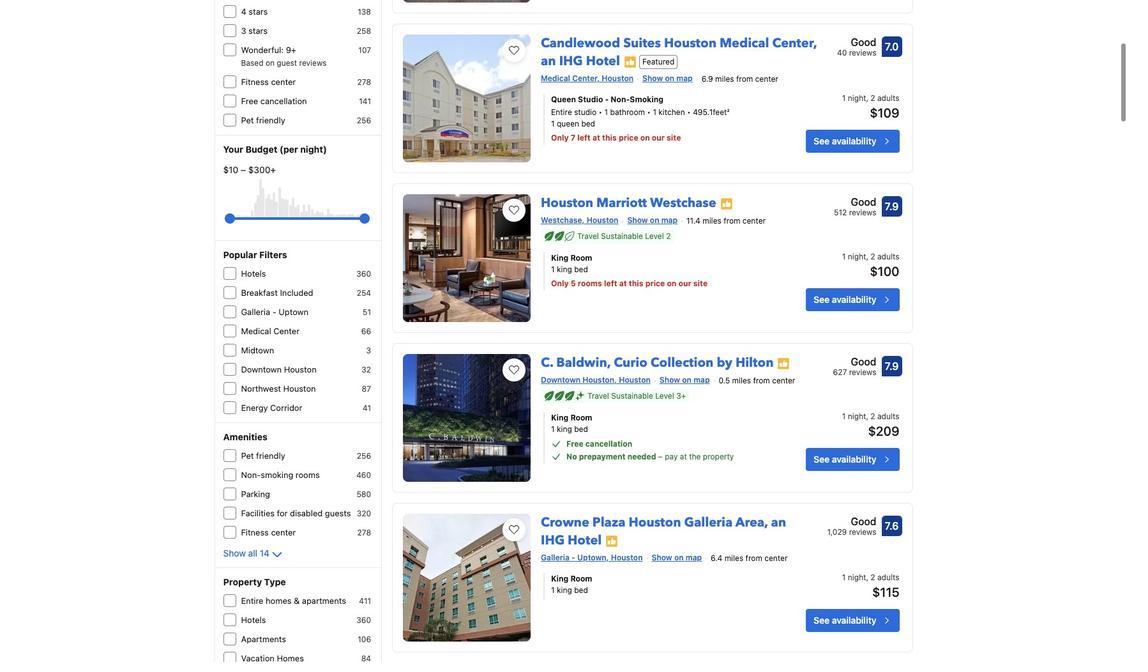 Task type: describe. For each thing, give the bounding box(es) containing it.
center for candlewood suites houston medical center, an ihg hotel
[[756, 74, 779, 84]]

(per
[[280, 144, 298, 155]]

1 fitness center from the top
[[241, 77, 296, 87]]

for
[[277, 508, 288, 518]]

galleria for galleria - uptown, houston
[[541, 553, 570, 562]]

adults for houston marriott westchase
[[878, 252, 900, 261]]

houston up westchase, on the top
[[541, 194, 594, 212]]

11.4
[[687, 216, 701, 225]]

center, inside candlewood suites houston medical center, an ihg hotel
[[773, 35, 817, 52]]

miles for crowne plaza houston galleria area, an ihg hotel
[[725, 553, 744, 563]]

at inside king room 1 king bed only 5 rooms left at this price on our site
[[620, 279, 627, 288]]

availability for by
[[832, 454, 877, 464]]

disabled
[[290, 508, 323, 518]]

2 availability from the top
[[832, 294, 877, 305]]

c. baldwin, curio collection by hilton
[[541, 354, 774, 371]]

center down for
[[271, 527, 296, 537]]

parking
[[241, 489, 270, 499]]

see availability link for area,
[[807, 609, 900, 632]]

2 horizontal spatial at
[[680, 452, 687, 461]]

2 for candlewood suites houston medical center, an ihg hotel
[[871, 93, 876, 103]]

1 night , 2 adults $100
[[843, 252, 900, 279]]

see for by
[[814, 454, 830, 464]]

ihg for candlewood suites houston medical center, an ihg hotel
[[560, 52, 583, 70]]

our inside 'queen studio - non-smoking entire studio • 1 bathroom • 1 kitchen • 495.1feet² 1 queen bed only 7 left at this price on our site'
[[652, 133, 665, 142]]

good element for candlewood suites houston medical center, an ihg hotel
[[838, 35, 877, 50]]

candlewood suites houston medical center, an ihg hotel link
[[541, 29, 817, 70]]

crowne plaza houston galleria area, an ihg hotel image
[[403, 514, 531, 642]]

2 360 from the top
[[357, 615, 371, 625]]

galleria - uptown, houston
[[541, 553, 643, 562]]

left inside 'queen studio - non-smoking entire studio • 1 bathroom • 1 kitchen • 495.1feet² 1 queen bed only 7 left at this price on our site'
[[578, 133, 591, 142]]

reviews for crowne plaza houston galleria area, an ihg hotel
[[850, 527, 877, 537]]

guest
[[277, 58, 297, 68]]

popular filters
[[223, 249, 287, 260]]

0 horizontal spatial free
[[241, 96, 258, 106]]

4
[[241, 6, 247, 17]]

night)
[[301, 144, 327, 155]]

candlewood suites houston medical center, an ihg hotel
[[541, 35, 817, 70]]

medical for medical center
[[241, 326, 271, 336]]

2 down westchase
[[667, 231, 671, 241]]

2 king from the top
[[552, 413, 569, 422]]

$115
[[873, 585, 900, 599]]

houston up northwest houston
[[284, 364, 317, 374]]

from for candlewood suites houston medical center, an ihg hotel
[[737, 74, 754, 84]]

apartments
[[302, 596, 346, 606]]

7
[[571, 133, 576, 142]]

studio
[[575, 107, 597, 117]]

512
[[835, 208, 848, 217]]

2 for c. baldwin, curio collection by hilton
[[871, 411, 876, 421]]

candlewood
[[541, 35, 621, 52]]

collection
[[651, 354, 714, 371]]

good for c. baldwin, curio collection by hilton
[[851, 356, 877, 367]]

center down based on guest reviews
[[271, 77, 296, 87]]

smoking
[[630, 94, 664, 104]]

map for suites
[[677, 73, 693, 83]]

featured
[[643, 57, 675, 66]]

center for houston marriott westchase
[[743, 216, 766, 225]]

your
[[223, 144, 243, 155]]

westchase, houston
[[541, 215, 619, 225]]

0.5
[[719, 376, 731, 385]]

2 278 from the top
[[358, 528, 371, 537]]

11.4 miles from center
[[687, 216, 766, 225]]

night for houston marriott westchase
[[848, 252, 867, 261]]

night for candlewood suites houston medical center, an ihg hotel
[[848, 93, 867, 103]]

1 inside the 1 night , 2 adults $100
[[843, 252, 846, 261]]

based on guest reviews
[[241, 58, 327, 68]]

wonderful:
[[241, 45, 284, 55]]

energy corridor
[[241, 403, 302, 413]]

2 for houston marriott westchase
[[871, 252, 876, 261]]

1 horizontal spatial free cancellation
[[567, 439, 633, 448]]

scored 7.0 element
[[882, 36, 903, 57]]

106
[[358, 635, 371, 644]]

smoking
[[261, 470, 294, 480]]

houston up corridor
[[283, 383, 316, 394]]

sustainable for westchase
[[601, 231, 643, 241]]

from for crowne plaza houston galleria area, an ihg hotel
[[746, 553, 763, 563]]

2 hotels from the top
[[241, 615, 266, 625]]

map for plaza
[[686, 553, 702, 562]]

needed
[[628, 452, 657, 461]]

houston down "marriott"
[[587, 215, 619, 225]]

good for crowne plaza houston galleria area, an ihg hotel
[[851, 516, 877, 527]]

1 friendly from the top
[[256, 115, 285, 125]]

7.6
[[886, 520, 899, 532]]

availability for area,
[[832, 615, 877, 626]]

on inside 'queen studio - non-smoking entire studio • 1 bathroom • 1 kitchen • 495.1feet² 1 queen bed only 7 left at this price on our site'
[[641, 133, 650, 142]]

galleria inside crowne plaza houston galleria area, an ihg hotel
[[685, 514, 733, 531]]

studio
[[578, 94, 603, 104]]

- for galleria - uptown
[[273, 307, 277, 317]]

$109
[[870, 105, 900, 120]]

stars for 3 stars
[[249, 26, 268, 36]]

room for houston
[[571, 253, 593, 263]]

property
[[223, 576, 262, 587]]

good element for crowne plaza houston galleria area, an ihg hotel
[[828, 514, 877, 529]]

facilities
[[241, 508, 275, 518]]

$10
[[223, 164, 238, 175]]

night for c. baldwin, curio collection by hilton
[[848, 411, 867, 421]]

258
[[357, 26, 371, 36]]

downtown houston
[[241, 364, 317, 374]]

marriott
[[597, 194, 648, 212]]

houston inside candlewood suites houston medical center, an ihg hotel
[[665, 35, 717, 52]]

houston right uptown,
[[611, 553, 643, 562]]

bed down the king room
[[575, 424, 588, 434]]

included
[[280, 288, 313, 298]]

see availability for center,
[[814, 135, 877, 146]]

107
[[359, 45, 371, 55]]

on inside king room 1 king bed only 5 rooms left at this price on our site
[[667, 279, 677, 288]]

based
[[241, 58, 264, 68]]

westchase
[[651, 194, 717, 212]]

plaza
[[593, 514, 626, 531]]

miles for candlewood suites houston medical center, an ihg hotel
[[716, 74, 735, 84]]

good element for c. baldwin, curio collection by hilton
[[834, 354, 877, 369]]

1 night , 2 adults $209
[[843, 411, 900, 438]]

14
[[260, 548, 270, 559]]

41
[[363, 403, 371, 413]]

6.4
[[711, 553, 723, 563]]

uptown,
[[578, 553, 609, 562]]

no
[[567, 452, 577, 461]]

houston marriott westchase
[[541, 194, 717, 212]]

stars for 4 stars
[[249, 6, 268, 17]]

center
[[274, 326, 300, 336]]

scored 7.9 element for houston marriott westchase
[[882, 196, 903, 217]]

show for medical
[[643, 73, 663, 83]]

medical center
[[241, 326, 300, 336]]

medical inside candlewood suites houston medical center, an ihg hotel
[[720, 35, 770, 52]]

travel sustainable level 2
[[578, 231, 671, 241]]

filters
[[260, 249, 287, 260]]

66
[[362, 327, 371, 336]]

bed inside king room 1 king bed only 5 rooms left at this price on our site
[[575, 264, 588, 274]]

1 king bed
[[552, 424, 588, 434]]

scored 7.6 element
[[882, 516, 903, 536]]

see availability link for center,
[[807, 130, 900, 153]]

2 pet from the top
[[241, 451, 254, 461]]

houston marriott westchase link
[[541, 189, 717, 212]]

adults for candlewood suites houston medical center, an ihg hotel
[[878, 93, 900, 103]]

1 down queen studio - non-smoking link
[[653, 107, 657, 117]]

center for c. baldwin, curio collection by hilton
[[773, 376, 796, 385]]

crowne plaza houston galleria area, an ihg hotel
[[541, 514, 787, 549]]

show down the 'houston marriott westchase'
[[628, 215, 648, 225]]

, for c. baldwin, curio collection by hilton
[[867, 411, 869, 421]]

property
[[703, 452, 734, 461]]

c.
[[541, 354, 554, 371]]

by
[[717, 354, 733, 371]]

baldwin,
[[557, 354, 611, 371]]

an for crowne plaza houston galleria area, an ihg hotel
[[772, 514, 787, 531]]

show for collection
[[660, 375, 681, 385]]

type
[[264, 576, 286, 587]]

houston up travel sustainable level 3+
[[619, 375, 651, 385]]

bed inside king room 1 king bed
[[575, 585, 588, 595]]

2 king from the top
[[557, 424, 572, 434]]

good 512 reviews
[[835, 196, 877, 217]]

price inside 'queen studio - non-smoking entire studio • 1 bathroom • 1 kitchen • 495.1feet² 1 queen bed only 7 left at this price on our site'
[[619, 133, 639, 142]]

wonderful: 9+
[[241, 45, 297, 55]]

houston up studio
[[602, 73, 634, 83]]

hotel for candlewood
[[586, 52, 620, 70]]

reviews for houston marriott westchase
[[850, 208, 877, 217]]

0 horizontal spatial entire
[[241, 596, 264, 606]]

0 horizontal spatial –
[[241, 164, 246, 175]]

apartments
[[241, 634, 286, 644]]

$300+
[[248, 164, 276, 175]]

2 see availability link from the top
[[807, 288, 900, 311]]

from for houston marriott westchase
[[724, 216, 741, 225]]

6.9
[[702, 74, 714, 84]]

night for crowne plaza houston galleria area, an ihg hotel
[[848, 572, 867, 582]]

1,029
[[828, 527, 848, 537]]

map for marriott
[[662, 215, 678, 225]]

1 pet from the top
[[241, 115, 254, 125]]

show on map for plaza
[[652, 553, 702, 562]]

queen studio - non-smoking entire studio • 1 bathroom • 1 kitchen • 495.1feet² 1 queen bed only 7 left at this price on our site
[[552, 94, 730, 142]]

1 left queen
[[552, 119, 555, 128]]

travel for baldwin,
[[588, 391, 610, 401]]

1 night , 2 adults $115
[[843, 572, 900, 599]]

adults for crowne plaza houston galleria area, an ihg hotel
[[878, 572, 900, 582]]

32
[[362, 365, 371, 374]]

see availability link for by
[[807, 448, 900, 471]]

king for crowne plaza houston galleria area, an ihg hotel
[[557, 585, 572, 595]]

popular
[[223, 249, 257, 260]]

medical for medical center, houston
[[541, 73, 571, 83]]

reviews for c. baldwin, curio collection by hilton
[[850, 367, 877, 377]]

1 inside 1 night , 2 adults $109
[[843, 93, 846, 103]]

good 1,029 reviews
[[828, 516, 877, 537]]

1 inside the 1 night , 2 adults $115
[[843, 572, 846, 582]]

curio
[[614, 354, 648, 371]]

budget
[[246, 144, 278, 155]]



Task type: locate. For each thing, give the bounding box(es) containing it.
room down galleria - uptown, houston
[[571, 574, 593, 583]]

1 horizontal spatial medical
[[541, 73, 571, 83]]

0 vertical spatial king
[[557, 264, 572, 274]]

1 see availability link from the top
[[807, 130, 900, 153]]

, down good 1,029 reviews
[[867, 572, 869, 582]]

580
[[357, 489, 371, 499]]

show inside dropdown button
[[223, 548, 246, 559]]

5
[[571, 279, 576, 288]]

0 horizontal spatial non-
[[241, 470, 261, 480]]

7.0
[[886, 41, 899, 52]]

138
[[358, 7, 371, 17]]

pet friendly up budget
[[241, 115, 285, 125]]

miles for c. baldwin, curio collection by hilton
[[733, 376, 752, 385]]

0 vertical spatial pet
[[241, 115, 254, 125]]

1 278 from the top
[[358, 77, 371, 87]]

1 horizontal spatial left
[[604, 279, 618, 288]]

2 horizontal spatial medical
[[720, 35, 770, 52]]

map down westchase
[[662, 215, 678, 225]]

night down good 512 reviews at the right of the page
[[848, 252, 867, 261]]

from
[[737, 74, 754, 84], [724, 216, 741, 225], [754, 376, 771, 385], [746, 553, 763, 563]]

king room link for westchase
[[552, 252, 768, 264]]

site inside king room 1 king bed only 5 rooms left at this price on our site
[[694, 279, 708, 288]]

free cancellation up prepayment
[[567, 439, 633, 448]]

price inside king room 1 king bed only 5 rooms left at this price on our site
[[646, 279, 665, 288]]

left inside king room 1 king bed only 5 rooms left at this price on our site
[[604, 279, 618, 288]]

3 night from the top
[[848, 411, 867, 421]]

night inside the 1 night , 2 adults $100
[[848, 252, 867, 261]]

bed
[[582, 119, 596, 128], [575, 264, 588, 274], [575, 424, 588, 434], [575, 585, 588, 595]]

1 down 1,029
[[843, 572, 846, 582]]

0 vertical spatial –
[[241, 164, 246, 175]]

2 horizontal spatial galleria
[[685, 514, 733, 531]]

king inside king room 1 king bed only 5 rooms left at this price on our site
[[557, 264, 572, 274]]

hotel for crowne
[[568, 532, 602, 549]]

corridor
[[270, 403, 302, 413]]

pet
[[241, 115, 254, 125], [241, 451, 254, 461]]

center for crowne plaza houston galleria area, an ihg hotel
[[765, 553, 788, 563]]

4 availability from the top
[[832, 615, 877, 626]]

good element for houston marriott westchase
[[835, 194, 877, 210]]

show on map for baldwin,
[[660, 375, 710, 385]]

1 vertical spatial –
[[659, 452, 663, 461]]

good right 512
[[851, 196, 877, 208]]

1 horizontal spatial site
[[694, 279, 708, 288]]

4 , from the top
[[867, 572, 869, 582]]

1 horizontal spatial cancellation
[[586, 439, 633, 448]]

king inside king room 1 king bed
[[557, 585, 572, 595]]

411
[[359, 596, 371, 606]]

278
[[358, 77, 371, 87], [358, 528, 371, 537]]

1 7.9 from the top
[[886, 201, 899, 212]]

0 vertical spatial king
[[552, 253, 569, 263]]

see availability down 1 night , 2 adults $109
[[814, 135, 877, 146]]

1 360 from the top
[[357, 269, 371, 279]]

$10 – $300+
[[223, 164, 276, 175]]

0 vertical spatial downtown
[[241, 364, 282, 374]]

adults for c. baldwin, curio collection by hilton
[[878, 411, 900, 421]]

, for candlewood suites houston medical center, an ihg hotel
[[867, 93, 869, 103]]

king room 1 king bed
[[552, 574, 593, 595]]

center down area,
[[765, 553, 788, 563]]

king inside king room 1 king bed only 5 rooms left at this price on our site
[[552, 253, 569, 263]]

0 vertical spatial scored 7.9 element
[[882, 196, 903, 217]]

see availability link
[[807, 130, 900, 153], [807, 288, 900, 311], [807, 448, 900, 471], [807, 609, 900, 632]]

0 horizontal spatial site
[[667, 133, 681, 142]]

, for crowne plaza houston galleria area, an ihg hotel
[[867, 572, 869, 582]]

only inside 'queen studio - non-smoking entire studio • 1 bathroom • 1 kitchen • 495.1feet² 1 queen bed only 7 left at this price on our site'
[[552, 133, 569, 142]]

price
[[619, 133, 639, 142], [646, 279, 665, 288]]

king room link down crowne plaza houston galleria area, an ihg hotel
[[552, 573, 768, 585]]

king inside king room 1 king bed
[[552, 574, 569, 583]]

1 vertical spatial hotel
[[568, 532, 602, 549]]

51
[[363, 307, 371, 317]]

1 night from the top
[[848, 93, 867, 103]]

see
[[814, 135, 830, 146], [814, 294, 830, 305], [814, 454, 830, 464], [814, 615, 830, 626]]

suites
[[624, 35, 661, 52]]

256
[[357, 116, 371, 125], [357, 451, 371, 461]]

1 vertical spatial cancellation
[[586, 439, 633, 448]]

miles right 0.5
[[733, 376, 752, 385]]

2 only from the top
[[552, 279, 569, 288]]

1 stars from the top
[[249, 6, 268, 17]]

map for baldwin,
[[694, 375, 710, 385]]

3 good from the top
[[851, 356, 877, 367]]

3 availability from the top
[[832, 454, 877, 464]]

queen
[[557, 119, 580, 128]]

2 7.9 from the top
[[886, 360, 899, 372]]

this down travel sustainable level 2
[[629, 279, 644, 288]]

2 see availability from the top
[[814, 294, 877, 305]]

0 horizontal spatial rooms
[[296, 470, 320, 480]]

fitness down "facilities"
[[241, 527, 269, 537]]

center
[[756, 74, 779, 84], [271, 77, 296, 87], [743, 216, 766, 225], [773, 376, 796, 385], [271, 527, 296, 537], [765, 553, 788, 563]]

3 for 3 stars
[[241, 26, 246, 36]]

galleria down 'breakfast'
[[241, 307, 270, 317]]

0 horizontal spatial 3
[[241, 26, 246, 36]]

1 vertical spatial travel
[[588, 391, 610, 401]]

good for houston marriott westchase
[[851, 196, 877, 208]]

pay
[[665, 452, 678, 461]]

2 fitness from the top
[[241, 527, 269, 537]]

2 scored 7.9 element from the top
[[882, 356, 903, 376]]

left right 7
[[578, 133, 591, 142]]

only inside king room 1 king bed only 5 rooms left at this price on our site
[[552, 279, 569, 288]]

night inside "1 night , 2 adults $209"
[[848, 411, 867, 421]]

king for houston marriott westchase
[[557, 264, 572, 274]]

king room link down 3+
[[552, 412, 768, 424]]

from right 6.9
[[737, 74, 754, 84]]

- right studio
[[605, 94, 609, 104]]

downtown down c.
[[541, 375, 581, 385]]

2 night from the top
[[848, 252, 867, 261]]

2 up $115
[[871, 572, 876, 582]]

1 vertical spatial 278
[[358, 528, 371, 537]]

0 vertical spatial pet friendly
[[241, 115, 285, 125]]

1 vertical spatial entire
[[241, 596, 264, 606]]

show on map down crowne plaza houston galleria area, an ihg hotel
[[652, 553, 702, 562]]

hotel inside crowne plaza houston galleria area, an ihg hotel
[[568, 532, 602, 549]]

0 vertical spatial sustainable
[[601, 231, 643, 241]]

king down galleria - uptown, houston
[[557, 585, 572, 595]]

•
[[599, 107, 603, 117], [648, 107, 651, 117], [688, 107, 691, 117]]

1 vertical spatial left
[[604, 279, 618, 288]]

show left all
[[223, 548, 246, 559]]

1 horizontal spatial entire
[[552, 107, 572, 117]]

adults inside the 1 night , 2 adults $115
[[878, 572, 900, 582]]

0 horizontal spatial galleria
[[241, 307, 270, 317]]

0 vertical spatial -
[[605, 94, 609, 104]]

see for area,
[[814, 615, 830, 626]]

entire down queen
[[552, 107, 572, 117]]

map left 6.9
[[677, 73, 693, 83]]

king for crowne
[[552, 574, 569, 583]]

show on map for marriott
[[628, 215, 678, 225]]

ihg inside candlewood suites houston medical center, an ihg hotel
[[560, 52, 583, 70]]

1 scored 7.9 element from the top
[[882, 196, 903, 217]]

availability down the 1 night , 2 adults $100
[[832, 294, 877, 305]]

downtown houston, houston
[[541, 375, 651, 385]]

non- inside 'queen studio - non-smoking entire studio • 1 bathroom • 1 kitchen • 495.1feet² 1 queen bed only 7 left at this price on our site'
[[611, 94, 630, 104]]

1 pet friendly from the top
[[241, 115, 285, 125]]

cancellation
[[261, 96, 307, 106], [586, 439, 633, 448]]

houston inside crowne plaza houston galleria area, an ihg hotel
[[629, 514, 682, 531]]

1 vertical spatial sustainable
[[612, 391, 654, 401]]

3 see availability link from the top
[[807, 448, 900, 471]]

2 inside the 1 night , 2 adults $115
[[871, 572, 876, 582]]

- for galleria - uptown, houston
[[572, 553, 576, 562]]

an inside crowne plaza houston galleria area, an ihg hotel
[[772, 514, 787, 531]]

, inside the 1 night , 2 adults $100
[[867, 252, 869, 261]]

galleria up king room 1 king bed
[[541, 553, 570, 562]]

1 horizontal spatial our
[[679, 279, 692, 288]]

hotel
[[586, 52, 620, 70], [568, 532, 602, 549]]

see availability link down 1 night , 2 adults $109
[[807, 130, 900, 153]]

availability for center,
[[832, 135, 877, 146]]

1 down galleria - uptown, houston
[[552, 585, 555, 595]]

adults up the $100
[[878, 252, 900, 261]]

availability down 1 night , 2 adults $109
[[832, 135, 877, 146]]

price down bathroom
[[619, 133, 639, 142]]

3 see from the top
[[814, 454, 830, 464]]

2 friendly from the top
[[256, 451, 285, 461]]

2 vertical spatial medical
[[241, 326, 271, 336]]

this inside king room 1 king bed only 5 rooms left at this price on our site
[[629, 279, 644, 288]]

1
[[843, 93, 846, 103], [605, 107, 608, 117], [653, 107, 657, 117], [552, 119, 555, 128], [843, 252, 846, 261], [552, 264, 555, 274], [843, 411, 846, 421], [552, 424, 555, 434], [843, 572, 846, 582], [552, 585, 555, 595]]

candlewood suites houston medical center, an ihg hotel image
[[403, 35, 531, 162]]

2 good from the top
[[851, 196, 877, 208]]

travel sustainable level 3+
[[588, 391, 686, 401]]

0 vertical spatial only
[[552, 133, 569, 142]]

1 inside king room 1 king bed only 5 rooms left at this price on our site
[[552, 264, 555, 274]]

reviews for candlewood suites houston medical center, an ihg hotel
[[850, 48, 877, 58]]

scored 7.9 element right good 512 reviews at the right of the page
[[882, 196, 903, 217]]

scored 7.9 element
[[882, 196, 903, 217], [882, 356, 903, 376]]

3+
[[677, 391, 686, 401]]

site inside 'queen studio - non-smoking entire studio • 1 bathroom • 1 kitchen • 495.1feet² 1 queen bed only 7 left at this price on our site'
[[667, 133, 681, 142]]

0 vertical spatial fitness
[[241, 77, 269, 87]]

scored 7.9 element for c. baldwin, curio collection by hilton
[[882, 356, 903, 376]]

1 vertical spatial only
[[552, 279, 569, 288]]

medical up midtown
[[241, 326, 271, 336]]

hotel up medical center, houston
[[586, 52, 620, 70]]

scored 7.9 element right good 627 reviews
[[882, 356, 903, 376]]

495.1feet²
[[693, 107, 730, 117]]

an inside candlewood suites houston medical center, an ihg hotel
[[541, 52, 556, 70]]

1 vertical spatial -
[[273, 307, 277, 317]]

2 pet friendly from the top
[[241, 451, 285, 461]]

1 see from the top
[[814, 135, 830, 146]]

6.4 miles from center
[[711, 553, 788, 563]]

no prepayment needed – pay at the property
[[567, 452, 734, 461]]

good element
[[838, 35, 877, 50], [835, 194, 877, 210], [834, 354, 877, 369], [828, 514, 877, 529]]

2 fitness center from the top
[[241, 527, 296, 537]]

3 • from the left
[[688, 107, 691, 117]]

0 vertical spatial king room link
[[552, 252, 768, 264]]

3 for 3
[[366, 346, 371, 355]]

entire inside 'queen studio - non-smoking entire studio • 1 bathroom • 1 kitchen • 495.1feet² 1 queen bed only 7 left at this price on our site'
[[552, 107, 572, 117]]

travel for marriott
[[578, 231, 599, 241]]

1 horizontal spatial free
[[567, 439, 584, 448]]

1 room from the top
[[571, 253, 593, 263]]

3 see availability from the top
[[814, 454, 877, 464]]

2 up "$109"
[[871, 93, 876, 103]]

0 vertical spatial free cancellation
[[241, 96, 307, 106]]

adults inside 1 night , 2 adults $109
[[878, 93, 900, 103]]

9+
[[286, 45, 297, 55]]

4 adults from the top
[[878, 572, 900, 582]]

0 vertical spatial site
[[667, 133, 681, 142]]

2 see from the top
[[814, 294, 830, 305]]

• right studio
[[599, 107, 603, 117]]

2 vertical spatial king
[[552, 574, 569, 583]]

room inside king room 1 king bed only 5 rooms left at this price on our site
[[571, 253, 593, 263]]

1 hotels from the top
[[241, 268, 266, 279]]

1 horizontal spatial at
[[620, 279, 627, 288]]

2 inside 1 night , 2 adults $109
[[871, 93, 876, 103]]

1 vertical spatial center,
[[573, 73, 600, 83]]

adults inside "1 night , 2 adults $209"
[[878, 411, 900, 421]]

group
[[230, 208, 365, 229]]

3 king from the top
[[557, 585, 572, 595]]

our inside king room 1 king bed only 5 rooms left at this price on our site
[[679, 279, 692, 288]]

1 king from the top
[[557, 264, 572, 274]]

4 see availability from the top
[[814, 615, 877, 626]]

entire
[[552, 107, 572, 117], [241, 596, 264, 606]]

2 , from the top
[[867, 252, 869, 261]]

good inside good 1,029 reviews
[[851, 516, 877, 527]]

adults up $115
[[878, 572, 900, 582]]

good for candlewood suites houston medical center, an ihg hotel
[[851, 36, 877, 48]]

1 only from the top
[[552, 133, 569, 142]]

see availability for area,
[[814, 615, 877, 626]]

• right kitchen
[[688, 107, 691, 117]]

, for houston marriott westchase
[[867, 252, 869, 261]]

king for houston
[[552, 253, 569, 263]]

pet friendly
[[241, 115, 285, 125], [241, 451, 285, 461]]

king room link for curio
[[552, 412, 768, 424]]

1 vertical spatial our
[[679, 279, 692, 288]]

area,
[[736, 514, 768, 531]]

hotel inside candlewood suites houston medical center, an ihg hotel
[[586, 52, 620, 70]]

1 vertical spatial level
[[656, 391, 675, 401]]

1 vertical spatial 256
[[357, 451, 371, 461]]

1 vertical spatial non-
[[241, 470, 261, 480]]

1 vertical spatial galleria
[[685, 514, 733, 531]]

show on map for suites
[[643, 73, 693, 83]]

0 horizontal spatial left
[[578, 133, 591, 142]]

amenities
[[223, 431, 268, 442]]

center, up studio
[[573, 73, 600, 83]]

your budget (per night)
[[223, 144, 327, 155]]

this property is part of our preferred partner program. it's committed to providing excellent service and good value. it'll pay us a higher commission if you make a booking. image
[[624, 55, 637, 68], [624, 55, 637, 68], [721, 197, 733, 210], [721, 197, 733, 210], [778, 357, 791, 370], [778, 357, 791, 370], [606, 535, 619, 547], [606, 535, 619, 547]]

cancellation up prepayment
[[586, 439, 633, 448]]

galleria for galleria - uptown
[[241, 307, 270, 317]]

1 good from the top
[[851, 36, 877, 48]]

show for galleria
[[652, 553, 673, 562]]

0 horizontal spatial price
[[619, 133, 639, 142]]

0 vertical spatial medical
[[720, 35, 770, 52]]

0 vertical spatial rooms
[[578, 279, 602, 288]]

king down westchase, on the top
[[552, 253, 569, 263]]

0.5 miles from center
[[719, 376, 796, 385]]

from down area,
[[746, 553, 763, 563]]

1 king room link from the top
[[552, 252, 768, 264]]

hotel up galleria - uptown, houston
[[568, 532, 602, 549]]

only left 5
[[552, 279, 569, 288]]

1 adults from the top
[[878, 93, 900, 103]]

reviews inside good 512 reviews
[[850, 208, 877, 217]]

2 inside the 1 night , 2 adults $100
[[871, 252, 876, 261]]

show down the featured
[[643, 73, 663, 83]]

3 room from the top
[[571, 574, 593, 583]]

0 horizontal spatial our
[[652, 133, 665, 142]]

free up no
[[567, 439, 584, 448]]

0 horizontal spatial downtown
[[241, 364, 282, 374]]

stars down 4 stars
[[249, 26, 268, 36]]

0 vertical spatial entire
[[552, 107, 572, 117]]

2 vertical spatial king
[[557, 585, 572, 595]]

1 256 from the top
[[357, 116, 371, 125]]

king room link down travel sustainable level 2
[[552, 252, 768, 264]]

0 horizontal spatial free cancellation
[[241, 96, 307, 106]]

reviews right guest
[[299, 58, 327, 68]]

2 horizontal spatial -
[[605, 94, 609, 104]]

medical up 6.9 miles from center
[[720, 35, 770, 52]]

2 adults from the top
[[878, 252, 900, 261]]

256 down 141
[[357, 116, 371, 125]]

king room link for houston
[[552, 573, 768, 585]]

level down the 'houston marriott westchase'
[[646, 231, 664, 241]]

see availability link down "1 night , 2 adults $209"
[[807, 448, 900, 471]]

141
[[359, 96, 371, 106]]

1 vertical spatial downtown
[[541, 375, 581, 385]]

1 right studio
[[605, 107, 608, 117]]

7.9 for c. baldwin, curio collection by hilton
[[886, 360, 899, 372]]

1 vertical spatial 7.9
[[886, 360, 899, 372]]

2 256 from the top
[[357, 451, 371, 461]]

king room link
[[552, 252, 768, 264], [552, 412, 768, 424], [552, 573, 768, 585]]

good right 40
[[851, 36, 877, 48]]

4 see availability link from the top
[[807, 609, 900, 632]]

night inside the 1 night , 2 adults $115
[[848, 572, 867, 582]]

sustainable down "marriott"
[[601, 231, 643, 241]]

at left the
[[680, 452, 687, 461]]

reviews right 40
[[850, 48, 877, 58]]

0 horizontal spatial -
[[273, 307, 277, 317]]

0 vertical spatial room
[[571, 253, 593, 263]]

sustainable for curio
[[612, 391, 654, 401]]

1 inside "1 night , 2 adults $209"
[[843, 411, 846, 421]]

1 availability from the top
[[832, 135, 877, 146]]

6.9 miles from center
[[702, 74, 779, 84]]

see availability for by
[[814, 454, 877, 464]]

good inside good 512 reviews
[[851, 196, 877, 208]]

0 horizontal spatial this
[[603, 133, 617, 142]]

3 , from the top
[[867, 411, 869, 421]]

0 vertical spatial ihg
[[560, 52, 583, 70]]

1 horizontal spatial 3
[[366, 346, 371, 355]]

center down hilton
[[773, 376, 796, 385]]

miles
[[716, 74, 735, 84], [703, 216, 722, 225], [733, 376, 752, 385], [725, 553, 744, 563]]

miles for houston marriott westchase
[[703, 216, 722, 225]]

1 vertical spatial hotels
[[241, 615, 266, 625]]

1 fitness from the top
[[241, 77, 269, 87]]

, inside "1 night , 2 adults $209"
[[867, 411, 869, 421]]

c. baldwin, curio collection by hilton image
[[403, 354, 531, 482]]

0 vertical spatial left
[[578, 133, 591, 142]]

3 king room link from the top
[[552, 573, 768, 585]]

pet friendly up smoking
[[241, 451, 285, 461]]

bed inside 'queen studio - non-smoking entire studio • 1 bathroom • 1 kitchen • 495.1feet² 1 queen bed only 7 left at this price on our site'
[[582, 119, 596, 128]]

hotels down 'popular filters'
[[241, 268, 266, 279]]

ihg for crowne plaza houston galleria area, an ihg hotel
[[541, 532, 565, 549]]

good left scored 7.6 element
[[851, 516, 877, 527]]

miles right 11.4 on the right top
[[703, 216, 722, 225]]

westchase,
[[541, 215, 585, 225]]

crowne plaza houston galleria area, an ihg hotel link
[[541, 509, 787, 549]]

0 vertical spatial hotel
[[586, 52, 620, 70]]

houston,
[[583, 375, 617, 385]]

3 adults from the top
[[878, 411, 900, 421]]

room for crowne
[[571, 574, 593, 583]]

availability down the 1 night , 2 adults $115
[[832, 615, 877, 626]]

friendly up your budget (per night)
[[256, 115, 285, 125]]

2 inside "1 night , 2 adults $209"
[[871, 411, 876, 421]]

1 vertical spatial an
[[772, 514, 787, 531]]

1 vertical spatial king room link
[[552, 412, 768, 424]]

rooms inside king room 1 king bed only 5 rooms left at this price on our site
[[578, 279, 602, 288]]

0 horizontal spatial medical
[[241, 326, 271, 336]]

availability
[[832, 135, 877, 146], [832, 294, 877, 305], [832, 454, 877, 464], [832, 615, 877, 626]]

2 vertical spatial -
[[572, 553, 576, 562]]

downtown
[[241, 364, 282, 374], [541, 375, 581, 385]]

1 vertical spatial fitness center
[[241, 527, 296, 537]]

2 horizontal spatial •
[[688, 107, 691, 117]]

4 stars
[[241, 6, 268, 17]]

fitness center down based on guest reviews
[[241, 77, 296, 87]]

downtown for downtown houston
[[241, 364, 282, 374]]

reviews right 1,029
[[850, 527, 877, 537]]

1 see availability from the top
[[814, 135, 877, 146]]

from for c. baldwin, curio collection by hilton
[[754, 376, 771, 385]]

0 vertical spatial non-
[[611, 94, 630, 104]]

an down candlewood
[[541, 52, 556, 70]]

0 vertical spatial this
[[603, 133, 617, 142]]

0 vertical spatial an
[[541, 52, 556, 70]]

2 room from the top
[[571, 413, 593, 422]]

galleria
[[241, 307, 270, 317], [685, 514, 733, 531], [541, 553, 570, 562]]

travel down westchase, houston
[[578, 231, 599, 241]]

only left 7
[[552, 133, 569, 142]]

1 night , 2 adults $109
[[843, 93, 900, 120]]

2 vertical spatial galleria
[[541, 553, 570, 562]]

queen
[[552, 94, 576, 104]]

show on map up 3+
[[660, 375, 710, 385]]

1 vertical spatial pet friendly
[[241, 451, 285, 461]]

0 vertical spatial galleria
[[241, 307, 270, 317]]

7.9 right good 512 reviews at the right of the page
[[886, 201, 899, 212]]

- left the uptown
[[273, 307, 277, 317]]

room inside king room 1 king bed
[[571, 574, 593, 583]]

$100
[[871, 264, 900, 279]]

breakfast
[[241, 288, 278, 298]]

see for center,
[[814, 135, 830, 146]]

king down galleria - uptown, houston
[[552, 574, 569, 583]]

good inside good 40 reviews
[[851, 36, 877, 48]]

460
[[357, 470, 371, 480]]

7.9 for houston marriott westchase
[[886, 201, 899, 212]]

level for westchase
[[646, 231, 664, 241]]

friendly up smoking
[[256, 451, 285, 461]]

houston up the featured
[[665, 35, 717, 52]]

the
[[690, 452, 701, 461]]

an for candlewood suites houston medical center, an ihg hotel
[[541, 52, 556, 70]]

1 horizontal spatial center,
[[773, 35, 817, 52]]

0 horizontal spatial an
[[541, 52, 556, 70]]

room up 5
[[571, 253, 593, 263]]

rooms right smoking
[[296, 470, 320, 480]]

1 vertical spatial 360
[[357, 615, 371, 625]]

good inside good 627 reviews
[[851, 356, 877, 367]]

1 inside king room 1 king bed
[[552, 585, 555, 595]]

houston marriott westchase image
[[403, 194, 531, 322]]

show on map down the featured
[[643, 73, 693, 83]]

1 king from the top
[[552, 253, 569, 263]]

level for curio
[[656, 391, 675, 401]]

price down travel sustainable level 2
[[646, 279, 665, 288]]

- left uptown,
[[572, 553, 576, 562]]

reviews inside good 40 reviews
[[850, 48, 877, 58]]

256 up 460
[[357, 451, 371, 461]]

2 for crowne plaza houston galleria area, an ihg hotel
[[871, 572, 876, 582]]

downtown for downtown houston, houston
[[541, 375, 581, 385]]

1 vertical spatial king
[[557, 424, 572, 434]]

0 vertical spatial center,
[[773, 35, 817, 52]]

1 , from the top
[[867, 93, 869, 103]]

miles right 6.4
[[725, 553, 744, 563]]

night down good 1,029 reviews
[[848, 572, 867, 582]]

1 vertical spatial stars
[[249, 26, 268, 36]]

ihg inside crowne plaza houston galleria area, an ihg hotel
[[541, 532, 565, 549]]

, inside the 1 night , 2 adults $115
[[867, 572, 869, 582]]

room
[[571, 253, 593, 263], [571, 413, 593, 422], [571, 574, 593, 583]]

see availability down "1 night , 2 adults $209"
[[814, 454, 877, 464]]

1 down 40
[[843, 93, 846, 103]]

87
[[362, 384, 371, 394]]

1 horizontal spatial this
[[629, 279, 644, 288]]

1 • from the left
[[599, 107, 603, 117]]

good 627 reviews
[[834, 356, 877, 377]]

houston right plaza
[[629, 514, 682, 531]]

non- up parking
[[241, 470, 261, 480]]

40
[[838, 48, 848, 58]]

2 vertical spatial king room link
[[552, 573, 768, 585]]

0 vertical spatial our
[[652, 133, 665, 142]]

homes
[[266, 596, 292, 606]]

1 vertical spatial fitness
[[241, 527, 269, 537]]

this down bathroom
[[603, 133, 617, 142]]

1 vertical spatial rooms
[[296, 470, 320, 480]]

2 stars from the top
[[249, 26, 268, 36]]

4 see from the top
[[814, 615, 830, 626]]

2 vertical spatial room
[[571, 574, 593, 583]]

houston
[[665, 35, 717, 52], [602, 73, 634, 83], [541, 194, 594, 212], [587, 215, 619, 225], [284, 364, 317, 374], [619, 375, 651, 385], [283, 383, 316, 394], [629, 514, 682, 531], [611, 553, 643, 562]]

all
[[248, 548, 258, 559]]

medical up queen
[[541, 73, 571, 83]]

at inside 'queen studio - non-smoking entire studio • 1 bathroom • 1 kitchen • 495.1feet² 1 queen bed only 7 left at this price on our site'
[[593, 133, 601, 142]]

this
[[603, 133, 617, 142], [629, 279, 644, 288]]

2 • from the left
[[648, 107, 651, 117]]

0 horizontal spatial at
[[593, 133, 601, 142]]

1 horizontal spatial downtown
[[541, 375, 581, 385]]

reviews right 627
[[850, 367, 877, 377]]

c. baldwin, curio collection by hilton link
[[541, 349, 774, 371]]

0 vertical spatial 7.9
[[886, 201, 899, 212]]

0 vertical spatial cancellation
[[261, 96, 307, 106]]

fitness
[[241, 77, 269, 87], [241, 527, 269, 537]]

facilities for disabled guests 320
[[241, 508, 371, 518]]

1 down the king room
[[552, 424, 555, 434]]

reviews inside good 1,029 reviews
[[850, 527, 877, 537]]

4 night from the top
[[848, 572, 867, 582]]

$209
[[869, 424, 900, 438]]

, down good 40 reviews
[[867, 93, 869, 103]]

4 good from the top
[[851, 516, 877, 527]]

show all 14
[[223, 548, 270, 559]]

3 king from the top
[[552, 574, 569, 583]]

non- up bathroom
[[611, 94, 630, 104]]

0 vertical spatial stars
[[249, 6, 268, 17]]

night inside 1 night , 2 adults $109
[[848, 93, 867, 103]]

guests
[[325, 508, 351, 518]]

- inside 'queen studio - non-smoking entire studio • 1 bathroom • 1 kitchen • 495.1feet² 1 queen bed only 7 left at this price on our site'
[[605, 94, 609, 104]]

reviews inside good 627 reviews
[[850, 367, 877, 377]]

crowne
[[541, 514, 590, 531]]

prepayment
[[579, 452, 626, 461]]

adults inside the 1 night , 2 adults $100
[[878, 252, 900, 261]]

see availability link down the 1 night , 2 adults $100
[[807, 288, 900, 311]]

this inside 'queen studio - non-smoking entire studio • 1 bathroom • 1 kitchen • 495.1feet² 1 queen bed only 7 left at this price on our site'
[[603, 133, 617, 142]]

0 vertical spatial hotels
[[241, 268, 266, 279]]

king
[[557, 264, 572, 274], [557, 424, 572, 434], [557, 585, 572, 595]]

, inside 1 night , 2 adults $109
[[867, 93, 869, 103]]

2 king room link from the top
[[552, 412, 768, 424]]

energy
[[241, 403, 268, 413]]



Task type: vqa. For each thing, say whether or not it's contained in the screenshot.


